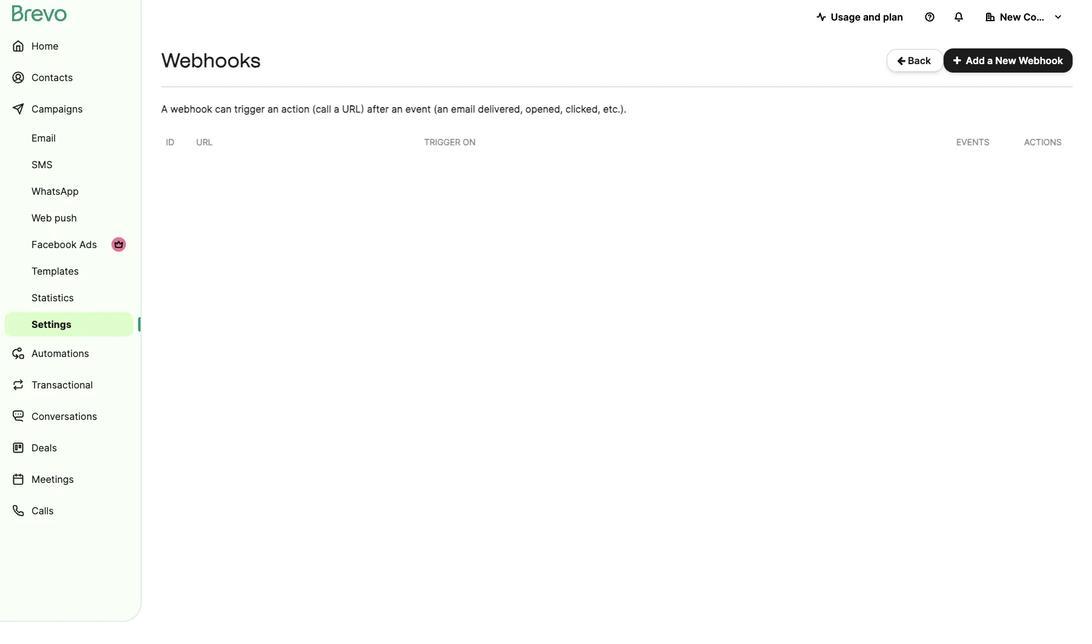 Task type: vqa. For each thing, say whether or not it's contained in the screenshot.
top 1 - 4 of 4
no



Task type: describe. For each thing, give the bounding box(es) containing it.
web
[[32, 212, 52, 224]]

action
[[281, 103, 310, 115]]

back link
[[887, 49, 944, 72]]

statistics link
[[5, 286, 133, 310]]

webhooks
[[161, 49, 261, 72]]

trigger on
[[424, 137, 476, 147]]

opened,
[[526, 103, 563, 115]]

a
[[161, 103, 168, 115]]

add
[[966, 55, 985, 67]]

a webhook can trigger an action (call a url) after an event (an email delivered, opened, clicked, etc.).
[[161, 103, 627, 115]]

ads
[[79, 239, 97, 251]]

meetings
[[32, 474, 74, 486]]

facebook ads link
[[5, 233, 133, 257]]

templates link
[[5, 259, 133, 284]]

templates
[[32, 265, 79, 277]]

transactional link
[[5, 371, 133, 400]]

new inside new company button
[[1000, 11, 1021, 23]]

and
[[863, 11, 881, 23]]

a inside button
[[987, 55, 993, 67]]

email
[[451, 103, 475, 115]]

etc.).
[[603, 103, 627, 115]]

can
[[215, 103, 232, 115]]

transactional
[[32, 379, 93, 391]]

conversations
[[32, 411, 97, 423]]

email link
[[5, 126, 133, 150]]

trigger
[[234, 103, 265, 115]]

new inside add a new webhook button
[[995, 55, 1016, 67]]

2 an from the left
[[392, 103, 403, 115]]

facebook
[[32, 239, 77, 251]]

campaigns link
[[5, 95, 133, 124]]

delivered,
[[478, 103, 523, 115]]

back
[[906, 55, 934, 67]]

web push
[[32, 212, 77, 224]]

add a new webhook
[[966, 55, 1063, 67]]

contacts link
[[5, 63, 133, 92]]

1 an from the left
[[268, 103, 279, 115]]

clicked,
[[566, 103, 601, 115]]

company
[[1024, 11, 1068, 23]]

url
[[196, 137, 213, 147]]

url)
[[342, 103, 364, 115]]

calls link
[[5, 497, 133, 526]]

webhook
[[170, 103, 212, 115]]

deals
[[32, 442, 57, 454]]

id
[[166, 137, 174, 147]]

new company
[[1000, 11, 1068, 23]]

settings
[[32, 319, 71, 331]]

new company button
[[976, 5, 1073, 29]]

(an
[[434, 103, 448, 115]]

usage and plan button
[[807, 5, 913, 29]]



Task type: locate. For each thing, give the bounding box(es) containing it.
new
[[1000, 11, 1021, 23], [995, 55, 1016, 67]]

a right "(call"
[[334, 103, 339, 115]]

a right add
[[987, 55, 993, 67]]

(call
[[312, 103, 331, 115]]

meetings link
[[5, 465, 133, 494]]

an
[[268, 103, 279, 115], [392, 103, 403, 115]]

add a new webhook button
[[944, 48, 1073, 73]]

on
[[463, 137, 476, 147]]

usage and plan
[[831, 11, 903, 23]]

email
[[32, 132, 56, 144]]

settings link
[[5, 313, 133, 337]]

after
[[367, 103, 389, 115]]

whatsapp link
[[5, 179, 133, 204]]

sms
[[32, 159, 52, 171]]

home link
[[5, 32, 133, 61]]

a
[[987, 55, 993, 67], [334, 103, 339, 115]]

deals link
[[5, 434, 133, 463]]

events
[[957, 137, 990, 147]]

0 vertical spatial new
[[1000, 11, 1021, 23]]

usage
[[831, 11, 861, 23]]

calls
[[32, 505, 54, 517]]

conversations link
[[5, 402, 133, 431]]

1 horizontal spatial a
[[987, 55, 993, 67]]

left___rvooi image
[[114, 240, 124, 250]]

event
[[405, 103, 431, 115]]

contacts
[[32, 71, 73, 84]]

push
[[55, 212, 77, 224]]

web push link
[[5, 206, 133, 230]]

0 horizontal spatial a
[[334, 103, 339, 115]]

home
[[32, 40, 59, 52]]

whatsapp
[[32, 185, 79, 197]]

an left action
[[268, 103, 279, 115]]

1 horizontal spatial an
[[392, 103, 403, 115]]

an right after
[[392, 103, 403, 115]]

trigger
[[424, 137, 460, 147]]

0 horizontal spatial an
[[268, 103, 279, 115]]

1 vertical spatial a
[[334, 103, 339, 115]]

plus image
[[954, 56, 961, 65]]

0 vertical spatial a
[[987, 55, 993, 67]]

sms link
[[5, 153, 133, 177]]

facebook ads
[[32, 239, 97, 251]]

actions
[[1024, 137, 1062, 147]]

1 vertical spatial new
[[995, 55, 1016, 67]]

automations
[[32, 348, 89, 360]]

new left company
[[1000, 11, 1021, 23]]

webhook
[[1019, 55, 1063, 67]]

statistics
[[32, 292, 74, 304]]

automations link
[[5, 339, 133, 368]]

new right add
[[995, 55, 1016, 67]]

plan
[[883, 11, 903, 23]]

campaigns
[[32, 103, 83, 115]]

arrow left image
[[897, 56, 906, 65]]



